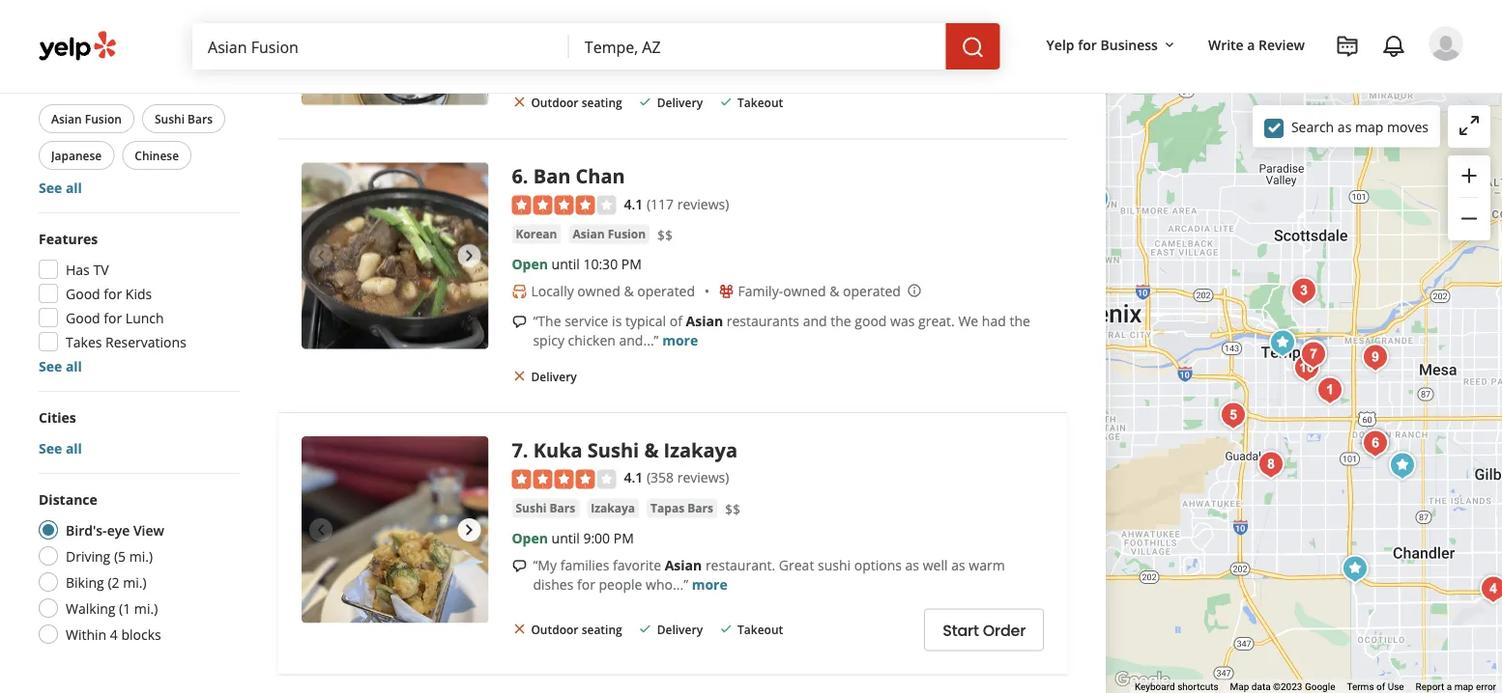 Task type: locate. For each thing, give the bounding box(es) containing it.
more down totties
[[650, 57, 686, 76]]

1 vertical spatial asian fusion button
[[569, 225, 650, 244]]

pm
[[614, 11, 634, 29], [621, 255, 642, 274], [614, 530, 634, 548]]

the right and
[[831, 312, 851, 331]]

16 speech v2 image left "the
[[512, 315, 527, 330]]

2 see from the top
[[39, 357, 62, 376]]

1 vertical spatial more
[[662, 332, 698, 350]]

asian fusion up 10:30 at top
[[573, 226, 646, 242]]

owned down 10:30 at top
[[577, 282, 620, 301]]

1 vertical spatial open
[[512, 255, 548, 274]]

izakaya up 4.1 (358 reviews)
[[664, 437, 737, 464]]

previous image for "we'll  stick with totties
[[309, 0, 332, 23]]

2 until from the top
[[551, 255, 580, 274]]

venezia's new york style pizzeria image
[[1336, 550, 1375, 589]]

sushi inside see all group
[[155, 111, 185, 127]]

asian inside see all group
[[51, 111, 82, 127]]

mi.) right (1
[[134, 600, 158, 618]]

2 vertical spatial more
[[692, 576, 728, 594]]

fusion
[[85, 111, 122, 127], [608, 226, 646, 242]]

2 horizontal spatial as
[[1338, 118, 1352, 136]]

of
[[670, 312, 682, 331], [1376, 682, 1385, 694]]

0 vertical spatial .
[[523, 163, 528, 189]]

9:00 up 'families'
[[583, 530, 610, 548]]

good up takes
[[66, 309, 100, 327]]

0 horizontal spatial of
[[670, 312, 682, 331]]

1 vertical spatial sushi bars
[[516, 501, 575, 517]]

asian fusion up "japanese" on the top of page
[[51, 111, 122, 127]]

in scottsdale. since we've moved to tempe was hoping this..."
[[533, 38, 1038, 76]]

0 horizontal spatial bars
[[188, 111, 213, 127]]

"my families favorite asian
[[533, 557, 702, 575]]

0 vertical spatial asian fusion
[[51, 111, 122, 127]]

2 previous image from the top
[[309, 519, 332, 542]]

for inside restaurant. great sushi options as well as warm dishes for people who..."
[[577, 576, 595, 594]]

0 horizontal spatial izakaya
[[591, 501, 635, 517]]

$$ for kuka sushi & izakaya
[[725, 500, 740, 519]]

we've
[[892, 38, 928, 56]]

16 checkmark v2 image down the who..."
[[638, 622, 653, 638]]

asian fusion button up 10:30 at top
[[569, 225, 650, 244]]

mi.) right (2
[[123, 574, 147, 592]]

4.1 star rating image for ban
[[512, 196, 616, 215]]

0 horizontal spatial was
[[533, 57, 557, 76]]

1 open until 9:00 pm from the top
[[512, 11, 634, 29]]

4.1 (117 reviews)
[[624, 195, 729, 213]]

map left moves
[[1355, 118, 1383, 136]]

zoom in image
[[1458, 164, 1481, 187]]

"we'll  stick with totties
[[533, 38, 680, 56]]

good down has tv at the left top
[[66, 285, 100, 303]]

0 horizontal spatial fusion
[[85, 111, 122, 127]]

asian up 10:30 at top
[[573, 226, 605, 242]]

slideshow element for 6
[[302, 163, 489, 350]]

owned
[[577, 282, 620, 301], [783, 282, 826, 301]]

until
[[551, 11, 580, 29], [551, 255, 580, 274], [551, 530, 580, 548]]

1 slideshow element from the top
[[302, 0, 489, 105]]

1 horizontal spatial none field
[[585, 36, 930, 57]]

1 horizontal spatial a
[[1447, 682, 1452, 694]]

pm up "my families favorite asian
[[614, 530, 634, 548]]

report
[[1416, 682, 1444, 694]]

0 horizontal spatial map
[[1355, 118, 1383, 136]]

0 vertical spatial 4.1 star rating image
[[512, 196, 616, 215]]

1 all from the top
[[66, 178, 82, 197]]

9:00
[[583, 11, 610, 29], [583, 530, 610, 548]]

16 close v2 image
[[512, 94, 527, 110], [512, 369, 527, 384], [512, 622, 527, 638]]

0 vertical spatial previous image
[[309, 0, 332, 23]]

1 horizontal spatial was
[[890, 312, 915, 331]]

seating
[[582, 95, 622, 111], [582, 622, 622, 638]]

japanese
[[51, 147, 102, 163]]

asian fusion inside see all group
[[51, 111, 122, 127]]

bars right tapas
[[687, 501, 713, 517]]

1 seating from the top
[[582, 95, 622, 111]]

1 . from the top
[[523, 163, 528, 189]]

more down typical
[[662, 332, 698, 350]]

1 see all button from the top
[[39, 178, 82, 197]]

open up "my
[[512, 530, 548, 548]]

4.1 star rating image down kuka at the left
[[512, 470, 616, 490]]

2 vertical spatial slideshow element
[[302, 437, 489, 624]]

open for kuka sushi & izakaya
[[512, 530, 548, 548]]

delivery down the who..."
[[657, 622, 703, 638]]

a inside "link"
[[1247, 35, 1255, 54]]

pm up the with
[[614, 11, 634, 29]]

ban chan image
[[1356, 425, 1395, 463]]

0 vertical spatial sushi
[[155, 111, 185, 127]]

& for family-
[[830, 282, 839, 301]]

bars left izakaya link
[[550, 501, 575, 517]]

16 speech v2 image left "my
[[512, 559, 527, 574]]

2 16 close v2 image from the top
[[512, 369, 527, 384]]

until up 'families'
[[551, 530, 580, 548]]

None field
[[208, 36, 554, 57], [585, 36, 930, 57]]

asian fusion button
[[39, 104, 134, 133], [569, 225, 650, 244]]

restaurant. great sushi options as well as warm dishes for people who..."
[[533, 557, 1005, 594]]

1 horizontal spatial asian fusion
[[573, 226, 646, 242]]

kuka sushi & izakaya image
[[1294, 336, 1333, 375]]

sushi bars button
[[142, 104, 225, 133], [512, 499, 579, 519]]

favorite
[[613, 557, 661, 575]]

0 vertical spatial seating
[[582, 95, 622, 111]]

16 checkmark v2 image
[[638, 94, 653, 110], [718, 94, 734, 110], [638, 622, 653, 638], [718, 622, 734, 638]]

fusion inside see all group
[[85, 111, 122, 127]]

0 vertical spatial all
[[66, 178, 82, 197]]

$$ down (117
[[657, 226, 673, 244]]

2 operated from the left
[[843, 282, 901, 301]]

operated up typical
[[637, 282, 695, 301]]

keyboard shortcuts
[[1135, 682, 1218, 694]]

4.1 star rating image down "6 . ban chan"
[[512, 196, 616, 215]]

2 4.1 from the top
[[624, 469, 643, 487]]

fusion up "japanese" on the top of page
[[85, 111, 122, 127]]

yama sushi house - phoenix image
[[1077, 180, 1116, 219]]

see all button inside group
[[39, 178, 82, 197]]

great
[[779, 557, 814, 575]]

seating for the 16 checkmark v2 image below the who..."
[[582, 622, 622, 638]]

sushi up chinese
[[155, 111, 185, 127]]

4.1
[[624, 195, 643, 213], [624, 469, 643, 487]]

1 horizontal spatial izakaya
[[664, 437, 737, 464]]

2 horizontal spatial sushi
[[588, 437, 639, 464]]

see all button down cities
[[39, 439, 82, 458]]

more link
[[650, 57, 686, 76], [662, 332, 698, 350], [692, 576, 728, 594]]

lunch
[[126, 309, 164, 327]]

sushi
[[155, 111, 185, 127], [588, 437, 639, 464], [516, 501, 547, 517]]

outdoor for third 16 close v2 image from the bottom
[[531, 95, 579, 111]]

1 vertical spatial see all
[[39, 357, 82, 376]]

1 vertical spatial 16 close v2 image
[[512, 369, 527, 384]]

(358
[[647, 469, 674, 487]]

1 outdoor seating from the top
[[531, 95, 622, 111]]

2 open until 9:00 pm from the top
[[512, 530, 634, 548]]

for inside button
[[1078, 35, 1097, 54]]

4.1 left (117
[[624, 195, 643, 213]]

1 vertical spatial outdoor seating
[[531, 622, 622, 638]]

previous image
[[309, 245, 332, 268]]

1 vertical spatial mi.)
[[123, 574, 147, 592]]

izakaya left tapas
[[591, 501, 635, 517]]

owned for family-
[[783, 282, 826, 301]]

takeout
[[738, 95, 783, 111], [738, 622, 783, 638]]

2 horizontal spatial &
[[830, 282, 839, 301]]

0 vertical spatial $$
[[657, 226, 673, 244]]

reviews) right (117
[[677, 195, 729, 213]]

option group
[[33, 490, 240, 650]]

0 horizontal spatial none field
[[208, 36, 554, 57]]

open until 9:00 pm
[[512, 11, 634, 29], [512, 530, 634, 548]]

3 see from the top
[[39, 439, 62, 458]]

0 vertical spatial sushi bars
[[155, 111, 213, 127]]

0 vertical spatial takeout
[[738, 95, 783, 111]]

1 previous image from the top
[[309, 0, 332, 23]]

owned up and
[[783, 282, 826, 301]]

2 good from the top
[[66, 309, 100, 327]]

2 vertical spatial outdoor
[[531, 622, 579, 638]]

1 horizontal spatial sushi bars
[[516, 501, 575, 517]]

1 vertical spatial next image
[[458, 519, 481, 542]]

moved
[[931, 38, 975, 56]]

1 vertical spatial see
[[39, 357, 62, 376]]

open up '16 locally owned v2' image
[[512, 255, 548, 274]]

to
[[978, 38, 991, 56]]

0 vertical spatial see all
[[39, 178, 82, 197]]

1 horizontal spatial bars
[[550, 501, 575, 517]]

seating
[[123, 22, 169, 40]]

fusion up 10:30 at top
[[608, 226, 646, 242]]

1 good from the top
[[66, 285, 100, 303]]

delivery
[[657, 95, 703, 111], [531, 369, 577, 385], [657, 622, 703, 638]]

for for lunch
[[104, 309, 122, 327]]

see all down japanese 'button'
[[39, 178, 82, 197]]

of left use
[[1376, 682, 1385, 694]]

within 4 blocks
[[66, 626, 161, 644]]

all inside see all group
[[66, 178, 82, 197]]

sushi bars
[[155, 111, 213, 127], [516, 501, 575, 517]]

see up cities
[[39, 357, 62, 376]]

open up "we'll
[[512, 11, 548, 29]]

slideshow element
[[302, 0, 489, 105], [302, 163, 489, 350], [302, 437, 489, 624]]

0 vertical spatial good
[[66, 285, 100, 303]]

2 vertical spatial see all button
[[39, 439, 82, 458]]

2 outdoor seating from the top
[[531, 622, 622, 638]]

outdoor seating for third 16 close v2 image
[[531, 622, 622, 638]]

1 vertical spatial izakaya
[[591, 501, 635, 517]]

1 4.1 star rating image from the top
[[512, 196, 616, 215]]

zu izakaya image
[[1285, 272, 1323, 311]]

see down japanese 'button'
[[39, 178, 62, 197]]

asian up "japanese" on the top of page
[[51, 111, 82, 127]]

service
[[565, 312, 608, 331]]

none field near
[[585, 36, 930, 57]]

1 vertical spatial .
[[523, 437, 528, 464]]

mi.) right (5
[[129, 548, 153, 566]]

1 horizontal spatial sushi
[[516, 501, 547, 517]]

a
[[1247, 35, 1255, 54], [1447, 682, 1452, 694]]

4.1 star rating image for kuka
[[512, 470, 616, 490]]

0 vertical spatial mi.)
[[129, 548, 153, 566]]

2 all from the top
[[66, 357, 82, 376]]

9:00 up "we'll  stick with totties
[[583, 11, 610, 29]]

see all button
[[39, 178, 82, 197], [39, 357, 82, 376], [39, 439, 82, 458]]

1 operated from the left
[[637, 282, 695, 301]]

takeout down restaurant. great sushi options as well as warm dishes for people who..."
[[738, 622, 783, 638]]

1 see all from the top
[[39, 178, 82, 197]]

1 vertical spatial previous image
[[309, 519, 332, 542]]

thai spices image
[[1356, 339, 1395, 377]]

4.1 star rating image
[[512, 196, 616, 215], [512, 470, 616, 490]]

family-
[[738, 282, 783, 301]]

asian fusion for asian fusion button to the right
[[573, 226, 646, 242]]

1 next image from the top
[[458, 245, 481, 268]]

more link down restaurant.
[[692, 576, 728, 594]]

3 all from the top
[[66, 439, 82, 458]]

1 vertical spatial 9:00
[[583, 530, 610, 548]]

operated up good
[[843, 282, 901, 301]]

outdoor seating for third 16 close v2 image from the bottom
[[531, 95, 622, 111]]

2 horizontal spatial bars
[[687, 501, 713, 517]]

typical
[[625, 312, 666, 331]]

Near text field
[[585, 36, 930, 57]]

see all down takes
[[39, 357, 82, 376]]

more link down totties
[[650, 57, 686, 76]]

0 vertical spatial izakaya
[[664, 437, 737, 464]]

1 vertical spatial 16 speech v2 image
[[512, 559, 527, 574]]

asian fusion
[[51, 111, 122, 127], [573, 226, 646, 242]]

bars for sushi bars button in the see all group
[[188, 111, 213, 127]]

until for kuka
[[551, 530, 580, 548]]

expand map image
[[1458, 114, 1481, 137]]

outdoor down hoping
[[531, 95, 579, 111]]

& up (358
[[644, 437, 659, 464]]

group
[[1448, 156, 1490, 241], [33, 229, 240, 376], [39, 408, 240, 458]]

1 see from the top
[[39, 178, 62, 197]]

seating down people
[[582, 622, 622, 638]]

bars for the right sushi bars button
[[550, 501, 575, 517]]

bird's-
[[66, 521, 107, 540]]

takeout for the 16 checkmark v2 image below restaurant.
[[738, 622, 783, 638]]

for right yelp
[[1078, 35, 1097, 54]]

4.1 left (358
[[624, 469, 643, 487]]

. left kuka at the left
[[523, 437, 528, 464]]

1 vertical spatial more link
[[662, 332, 698, 350]]

pm right 10:30 at top
[[621, 255, 642, 274]]

families
[[560, 557, 609, 575]]

0 vertical spatial asian fusion button
[[39, 104, 134, 133]]

sushi bars button inside see all group
[[142, 104, 225, 133]]

info icon image
[[907, 283, 922, 298], [907, 283, 922, 298]]

2 . from the top
[[523, 437, 528, 464]]

1 vertical spatial all
[[66, 357, 82, 376]]

1 vertical spatial map
[[1454, 682, 1474, 694]]

2 vertical spatial see
[[39, 439, 62, 458]]

0 vertical spatial 9:00
[[583, 11, 610, 29]]

korean button
[[512, 225, 561, 244]]

1 vertical spatial asian fusion
[[573, 226, 646, 242]]

map data ©2023 google
[[1230, 682, 1335, 694]]

1 vertical spatial fusion
[[608, 226, 646, 242]]

1 4.1 from the top
[[624, 195, 643, 213]]

was
[[533, 57, 557, 76], [890, 312, 915, 331]]

2 vertical spatial sushi
[[516, 501, 547, 517]]

$$ right tapas bars link
[[725, 500, 740, 519]]

0 vertical spatial delivery
[[657, 95, 703, 111]]

ban chan image
[[1356, 425, 1395, 463]]

2 next image from the top
[[458, 519, 481, 542]]

all
[[66, 178, 82, 197], [66, 357, 82, 376], [66, 439, 82, 458]]

1 horizontal spatial owned
[[783, 282, 826, 301]]

1 owned from the left
[[577, 282, 620, 301]]

1 vertical spatial was
[[890, 312, 915, 331]]

notifications image
[[1382, 35, 1405, 58]]

sushi bars for the right sushi bars button
[[516, 501, 575, 517]]

mi.)
[[129, 548, 153, 566], [123, 574, 147, 592], [134, 600, 158, 618]]

.
[[523, 163, 528, 189], [523, 437, 528, 464]]

yz's hot pot & bbq image
[[1288, 349, 1326, 388]]

see all
[[39, 178, 82, 197], [39, 357, 82, 376], [39, 439, 82, 458]]

2 owned from the left
[[783, 282, 826, 301]]

sushi bars inside see all group
[[155, 111, 213, 127]]

takeout down in scottsdale. since we've moved to tempe was hoping this..." on the top of page
[[738, 95, 783, 111]]

1 vertical spatial seating
[[582, 622, 622, 638]]

0 vertical spatial outdoor seating
[[531, 95, 622, 111]]

map region
[[992, 0, 1502, 694]]

seating down hoping
[[582, 95, 622, 111]]

0 horizontal spatial sushi bars
[[155, 111, 213, 127]]

sushi bars up chinese
[[155, 111, 213, 127]]

all down takes
[[66, 357, 82, 376]]

next image for 6 . ban chan
[[458, 245, 481, 268]]

0 vertical spatial until
[[551, 11, 580, 29]]

and..."
[[619, 332, 659, 350]]

asian fusion button up "japanese" on the top of page
[[39, 104, 134, 133]]

all down cities
[[66, 439, 82, 458]]

see all down cities
[[39, 439, 82, 458]]

16 checkmark v2 image down "this...""
[[638, 94, 653, 110]]

more for typical
[[662, 332, 698, 350]]

delivery down totties
[[657, 95, 703, 111]]

0 horizontal spatial the
[[831, 312, 851, 331]]

a for report
[[1447, 682, 1452, 694]]

4.1 for sushi
[[624, 469, 643, 487]]

2 reviews) from the top
[[677, 469, 729, 487]]

1 16 speech v2 image from the top
[[512, 315, 527, 330]]

user actions element
[[1031, 24, 1490, 143]]

restaurants and the good was great. we had the spicy chicken and..."
[[533, 312, 1030, 350]]

0 vertical spatial more
[[650, 57, 686, 76]]

crazy tuna image
[[1383, 447, 1422, 486]]

good for good for lunch
[[66, 309, 100, 327]]

next image
[[458, 0, 481, 23]]

new asian fusion image
[[1474, 571, 1502, 609]]

open until 9:00 pm up 'families'
[[512, 530, 634, 548]]

delivery down the spicy
[[531, 369, 577, 385]]

since
[[856, 38, 889, 56]]

outdoor left seating
[[66, 22, 120, 40]]

totties
[[633, 38, 676, 56]]

sushi bars for sushi bars button in the see all group
[[155, 111, 213, 127]]

3 see all button from the top
[[39, 439, 82, 458]]

until up locally on the top of page
[[551, 255, 580, 274]]

2 vertical spatial 16 close v2 image
[[512, 622, 527, 638]]

2 vertical spatial all
[[66, 439, 82, 458]]

2 seating from the top
[[582, 622, 622, 638]]

1 vertical spatial outdoor
[[531, 95, 579, 111]]

2 vertical spatial open
[[512, 530, 548, 548]]

1 horizontal spatial map
[[1454, 682, 1474, 694]]

©2023
[[1273, 682, 1302, 694]]

as right search
[[1338, 118, 1352, 136]]

search
[[1291, 118, 1334, 136]]

map
[[1230, 682, 1249, 694]]

2 none field from the left
[[585, 36, 930, 57]]

business
[[1100, 35, 1158, 54]]

open
[[512, 11, 548, 29], [512, 255, 548, 274], [512, 530, 548, 548]]

more link down typical
[[662, 332, 698, 350]]

0 vertical spatial slideshow element
[[302, 0, 489, 105]]

& up "the service is typical of asian
[[624, 282, 634, 301]]

"we'll
[[533, 38, 568, 56]]

1 vertical spatial open until 9:00 pm
[[512, 530, 634, 548]]

a right report
[[1447, 682, 1452, 694]]

asian up the who..."
[[665, 557, 702, 575]]

for down 'families'
[[577, 576, 595, 594]]

0 horizontal spatial owned
[[577, 282, 620, 301]]

1 takeout from the top
[[738, 95, 783, 111]]

1 reviews) from the top
[[677, 195, 729, 213]]

bars inside see all group
[[188, 111, 213, 127]]

until up "we'll
[[551, 11, 580, 29]]

none field find
[[208, 36, 554, 57]]

0 horizontal spatial sushi
[[155, 111, 185, 127]]

outdoor seating down dishes
[[531, 622, 622, 638]]

open until 9:00 pm up stick on the top of the page
[[512, 11, 634, 29]]

operated for locally owned & operated
[[637, 282, 695, 301]]

0 horizontal spatial $$
[[657, 226, 673, 244]]

as right well
[[951, 557, 965, 575]]

biking (2 mi.)
[[66, 574, 147, 592]]

see all group
[[35, 73, 240, 197]]

bars up chinese button
[[188, 111, 213, 127]]

takes reservations
[[66, 333, 186, 351]]

1 open from the top
[[512, 11, 548, 29]]

0 horizontal spatial a
[[1247, 35, 1255, 54]]

4.1 (358 reviews)
[[624, 469, 729, 487]]

16 speech v2 image
[[512, 315, 527, 330], [512, 559, 527, 574]]

(2
[[108, 574, 119, 592]]

kids
[[126, 285, 152, 303]]

1 none field from the left
[[208, 36, 554, 57]]

2 slideshow element from the top
[[302, 163, 489, 350]]

has
[[66, 260, 90, 279]]

a right write
[[1247, 35, 1255, 54]]

1 vertical spatial 4.1 star rating image
[[512, 470, 616, 490]]

sushi bars button up chinese
[[142, 104, 225, 133]]

2 4.1 star rating image from the top
[[512, 470, 616, 490]]

open until 10:30 pm
[[512, 255, 642, 274]]

for down the good for kids
[[104, 309, 122, 327]]

3 open from the top
[[512, 530, 548, 548]]

group containing features
[[33, 229, 240, 376]]

izakaya button
[[587, 499, 639, 519]]

0 horizontal spatial asian fusion
[[51, 111, 122, 127]]

in
[[768, 38, 780, 56]]

sushi right kuka at the left
[[588, 437, 639, 464]]

2 16 speech v2 image from the top
[[512, 559, 527, 574]]

was right good
[[890, 312, 915, 331]]

1 vertical spatial see all button
[[39, 357, 82, 376]]

None search field
[[192, 23, 1004, 70]]

of right typical
[[670, 312, 682, 331]]

16 locally owned v2 image
[[512, 284, 527, 300]]

the right had
[[1010, 312, 1030, 331]]

was down "we'll
[[533, 57, 557, 76]]

open for ban chan
[[512, 255, 548, 274]]

see down cities
[[39, 439, 62, 458]]

1 vertical spatial of
[[1376, 682, 1385, 694]]

2 open from the top
[[512, 255, 548, 274]]

sushi up "my
[[516, 501, 547, 517]]

0 vertical spatial of
[[670, 312, 682, 331]]

outdoor for third 16 close v2 image
[[531, 622, 579, 638]]

izakaya inside button
[[591, 501, 635, 517]]

2 see all button from the top
[[39, 357, 82, 376]]

next image
[[458, 245, 481, 268], [458, 519, 481, 542]]

1 horizontal spatial the
[[1010, 312, 1030, 331]]

0 horizontal spatial sushi bars button
[[142, 104, 225, 133]]

16 checkmark v2 image down near text box
[[718, 94, 734, 110]]

1 horizontal spatial $$
[[725, 500, 740, 519]]

1 vertical spatial slideshow element
[[302, 163, 489, 350]]

previous image
[[309, 0, 332, 23], [309, 519, 332, 542]]

3 slideshow element from the top
[[302, 437, 489, 624]]

restaurants
[[727, 312, 799, 331]]

0 horizontal spatial &
[[624, 282, 634, 301]]

2 takeout from the top
[[738, 622, 783, 638]]

reviews) up tapas bars at the left of the page
[[677, 469, 729, 487]]

. left the ban
[[523, 163, 528, 189]]

3 until from the top
[[551, 530, 580, 548]]

0 vertical spatial 4.1
[[624, 195, 643, 213]]

0 vertical spatial see all button
[[39, 178, 82, 197]]

was inside in scottsdale. since we've moved to tempe was hoping this..."
[[533, 57, 557, 76]]

tapas bars
[[651, 501, 713, 517]]

see all button down japanese 'button'
[[39, 178, 82, 197]]

0 vertical spatial a
[[1247, 35, 1255, 54]]

report a map error
[[1416, 682, 1496, 694]]

moves
[[1387, 118, 1429, 136]]

1 horizontal spatial of
[[1376, 682, 1385, 694]]

locally owned & operated
[[531, 282, 695, 301]]

outdoor down dishes
[[531, 622, 579, 638]]



Task type: vqa. For each thing, say whether or not it's contained in the screenshot.
16 speech v2 icon
yes



Task type: describe. For each thing, give the bounding box(es) containing it.
see inside see all group
[[39, 178, 62, 197]]

search as map moves
[[1291, 118, 1429, 136]]

good for good for kids
[[66, 285, 100, 303]]

well
[[923, 557, 948, 575]]

write a review link
[[1200, 27, 1313, 62]]

4.1 for chan
[[624, 195, 643, 213]]

hoping
[[561, 57, 605, 76]]

"my
[[533, 557, 557, 575]]

yelp
[[1046, 35, 1074, 54]]

stick
[[571, 38, 599, 56]]

1 horizontal spatial as
[[951, 557, 965, 575]]

outdoor seating
[[66, 22, 169, 40]]

fusion tea lounge image
[[1311, 372, 1349, 410]]

"the service is typical of asian
[[533, 312, 723, 331]]

great.
[[918, 312, 955, 331]]

eye
[[107, 521, 130, 540]]

2 see all from the top
[[39, 357, 82, 376]]

delivery for third 16 close v2 image
[[657, 622, 703, 638]]

projects image
[[1336, 35, 1359, 58]]

chanpen thai cuisine image
[[1214, 397, 1253, 435]]

distance
[[39, 491, 97, 509]]

walking
[[66, 600, 115, 618]]

seating for the 16 checkmark v2 image below "this...""
[[582, 95, 622, 111]]

mi.) for walking (1 mi.)
[[134, 600, 158, 618]]

2 9:00 from the top
[[583, 530, 610, 548]]

terms
[[1347, 682, 1374, 694]]

reviews) for 7 . kuka sushi & izakaya
[[677, 469, 729, 487]]

reviews) for 6 . ban chan
[[677, 195, 729, 213]]

takeout for the 16 checkmark v2 image below near text box
[[738, 95, 783, 111]]

1 vertical spatial delivery
[[531, 369, 577, 385]]

tempe
[[995, 38, 1038, 56]]

tapas bars link
[[647, 499, 717, 519]]

0 vertical spatial outdoor
[[66, 22, 120, 40]]

3 16 close v2 image from the top
[[512, 622, 527, 638]]

start
[[943, 620, 979, 642]]

mi.) for driving (5 mi.)
[[129, 548, 153, 566]]

japanese button
[[39, 141, 114, 170]]

16 chevron down v2 image
[[1162, 37, 1177, 53]]

(117
[[647, 195, 674, 213]]

was inside restaurants and the good was great. we had the spicy chicken and..."
[[890, 312, 915, 331]]

good for kids
[[66, 285, 152, 303]]

within
[[66, 626, 106, 644]]

2 the from the left
[[1010, 312, 1030, 331]]

zu & pocha image
[[1294, 335, 1333, 374]]

$$ for ban chan
[[657, 226, 673, 244]]

more for asian
[[692, 576, 728, 594]]

previous image for "my families favorite
[[309, 519, 332, 542]]

4
[[110, 626, 118, 644]]

kuka
[[533, 437, 583, 464]]

dishes
[[533, 576, 574, 594]]

warm
[[969, 557, 1005, 575]]

1 the from the left
[[831, 312, 851, 331]]

0 vertical spatial pm
[[614, 11, 634, 29]]

all for see all button within the group
[[66, 178, 82, 197]]

write
[[1208, 35, 1244, 54]]

& for locally
[[624, 282, 634, 301]]

asian fusion for asian fusion button to the left
[[51, 111, 122, 127]]

1 horizontal spatial sushi bars button
[[512, 499, 579, 519]]

good for lunch
[[66, 309, 164, 327]]

bonchon image
[[1252, 446, 1290, 485]]

6 . ban chan
[[512, 163, 625, 189]]

locally
[[531, 282, 574, 301]]

bars for tapas bars button
[[687, 501, 713, 517]]

cities
[[39, 408, 76, 427]]

"the
[[533, 312, 561, 331]]

asian down 16 family owned v2 image
[[686, 312, 723, 331]]

report a map error link
[[1416, 682, 1496, 694]]

16 family owned v2 image
[[719, 284, 734, 300]]

pm for sushi
[[614, 530, 634, 548]]

group containing cities
[[39, 408, 240, 458]]

options
[[854, 557, 902, 575]]

biking
[[66, 574, 104, 592]]

people
[[599, 576, 642, 594]]

see all button for see all group
[[39, 178, 82, 197]]

kendall p. image
[[1429, 26, 1463, 61]]

tv
[[93, 260, 109, 279]]

mi.) for biking (2 mi.)
[[123, 574, 147, 592]]

keyboard shortcuts button
[[1135, 681, 1218, 694]]

keyboard
[[1135, 682, 1175, 694]]

reservations
[[105, 333, 186, 351]]

0 horizontal spatial as
[[905, 557, 919, 575]]

korean
[[516, 226, 557, 242]]

chan
[[576, 163, 625, 189]]

sushi for sushi bars button in the see all group
[[155, 111, 185, 127]]

first watch image
[[1263, 324, 1302, 363]]

kuka sushi & izakaya link
[[533, 437, 737, 464]]

google image
[[1111, 669, 1175, 694]]

for for kids
[[104, 285, 122, 303]]

shortcuts
[[1177, 682, 1218, 694]]

search image
[[961, 36, 985, 59]]

. for 7
[[523, 437, 528, 464]]

3 see all from the top
[[39, 439, 82, 458]]

16 checkmark v2 image down restaurant.
[[718, 622, 734, 638]]

slideshow element for 7
[[302, 437, 489, 624]]

1 16 close v2 image from the top
[[512, 94, 527, 110]]

more link for typical
[[662, 332, 698, 350]]

we
[[958, 312, 978, 331]]

1 vertical spatial sushi
[[588, 437, 639, 464]]

1 9:00 from the top
[[583, 11, 610, 29]]

see all button for group containing features
[[39, 357, 82, 376]]

start order link
[[924, 609, 1044, 652]]

more link for asian
[[692, 576, 728, 594]]

Find text field
[[208, 36, 554, 57]]

for for business
[[1078, 35, 1097, 54]]

map for moves
[[1355, 118, 1383, 136]]

ban
[[533, 163, 571, 189]]

sushi for the right sushi bars button
[[516, 501, 547, 517]]

16 speech v2 image for "my
[[512, 559, 527, 574]]

asian fusion link
[[569, 225, 650, 244]]

with
[[603, 38, 630, 56]]

7 . kuka sushi & izakaya
[[512, 437, 737, 464]]

delivery for third 16 close v2 image from the bottom
[[657, 95, 703, 111]]

view
[[133, 521, 164, 540]]

has tv
[[66, 260, 109, 279]]

review
[[1259, 35, 1305, 54]]

a for write
[[1247, 35, 1255, 54]]

who..."
[[646, 576, 688, 594]]

1 horizontal spatial asian fusion button
[[569, 225, 650, 244]]

bird's-eye view
[[66, 521, 164, 540]]

sushi
[[818, 557, 851, 575]]

16 speech v2 image for "the
[[512, 315, 527, 330]]

izakaya link
[[587, 499, 639, 519]]

. for 6
[[523, 163, 528, 189]]

1 horizontal spatial &
[[644, 437, 659, 464]]

zoom out image
[[1458, 207, 1481, 230]]

1 until from the top
[[551, 11, 580, 29]]

operated for family-owned & operated
[[843, 282, 901, 301]]

this..."
[[608, 57, 647, 76]]

(1
[[119, 600, 131, 618]]

pm for chan
[[621, 255, 642, 274]]

owned for locally
[[577, 282, 620, 301]]

10:30
[[583, 255, 618, 274]]

yelp for business button
[[1039, 27, 1185, 62]]

all for group containing features's see all button
[[66, 357, 82, 376]]

terms of use link
[[1347, 682, 1404, 694]]

yelp for business
[[1046, 35, 1158, 54]]

next image for 7 . kuka sushi & izakaya
[[458, 519, 481, 542]]

start order
[[943, 620, 1026, 642]]

see all inside see all group
[[39, 178, 82, 197]]

map for error
[[1454, 682, 1474, 694]]

0 vertical spatial more link
[[650, 57, 686, 76]]

is
[[612, 312, 622, 331]]

all for third see all button from the top
[[66, 439, 82, 458]]

restaurant.
[[705, 557, 775, 575]]

(5
[[114, 548, 126, 566]]

tapas
[[651, 501, 684, 517]]

option group containing distance
[[33, 490, 240, 650]]

0 horizontal spatial asian fusion button
[[39, 104, 134, 133]]

until for ban
[[551, 255, 580, 274]]

1 horizontal spatial fusion
[[608, 226, 646, 242]]

use
[[1388, 682, 1404, 694]]



